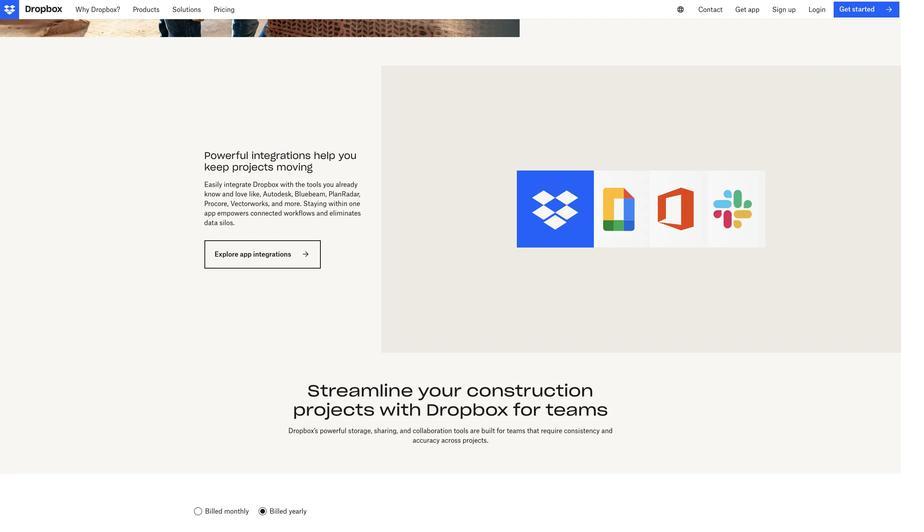 Task type: describe. For each thing, give the bounding box(es) containing it.
up
[[788, 6, 796, 14]]

powerful
[[204, 149, 248, 162]]

like,
[[249, 190, 261, 198]]

pricing link
[[207, 0, 241, 19]]

sign
[[772, 6, 786, 14]]

dropbox inside streamline your construction projects with dropbox for teams
[[426, 400, 508, 420]]

for inside streamline your construction projects with dropbox for teams
[[513, 400, 541, 420]]

data
[[204, 219, 218, 227]]

teams inside streamline your construction projects with dropbox for teams
[[546, 400, 608, 420]]

why dropbox? button
[[69, 0, 126, 19]]

billed for billed monthly
[[205, 507, 222, 515]]

consistency
[[564, 427, 600, 435]]

get app
[[735, 6, 759, 14]]

billed monthly
[[205, 507, 249, 515]]

vectorworks,
[[230, 199, 270, 207]]

more.
[[284, 199, 302, 207]]

easily
[[204, 180, 222, 188]]

sign up
[[772, 6, 796, 14]]

that
[[527, 427, 539, 435]]

moving
[[277, 161, 313, 173]]

love
[[235, 190, 247, 198]]

login
[[809, 6, 826, 14]]

connected
[[250, 209, 282, 217]]

construction
[[467, 381, 593, 401]]

the
[[295, 180, 305, 188]]

streamline
[[308, 381, 413, 401]]

already
[[336, 180, 358, 188]]

dropbox's powerful storage, sharing, and collaboration tools are built for teams that require consistency and accuracy across projects.
[[288, 427, 613, 445]]

integrate
[[224, 180, 251, 188]]

powerful integrations help you keep projects moving
[[204, 149, 357, 173]]

projects.
[[463, 437, 488, 445]]

and down staying
[[317, 209, 328, 217]]

explore
[[215, 250, 238, 258]]

integrations inside powerful integrations help you keep projects moving
[[251, 149, 311, 162]]

dropbox's
[[288, 427, 318, 435]]

get app button
[[729, 0, 766, 19]]

sign up link
[[766, 0, 802, 19]]

explore app integrations
[[215, 250, 291, 258]]

your
[[418, 381, 462, 401]]

are
[[470, 427, 480, 435]]

why dropbox?
[[75, 6, 120, 14]]

accuracy
[[413, 437, 440, 445]]

help
[[314, 149, 335, 162]]

yearly
[[289, 507, 307, 515]]

dropbox logo next to the google editors logo, the microsoft office logo, and the slack logo image
[[400, 85, 882, 334]]

procore,
[[204, 199, 229, 207]]

app for explore app integrations
[[240, 250, 252, 258]]

sharing,
[[374, 427, 398, 435]]

products button
[[126, 0, 166, 19]]

monthly
[[224, 507, 249, 515]]

silos.
[[219, 219, 235, 227]]

get for get started
[[839, 5, 851, 13]]

eliminates
[[330, 209, 361, 217]]



Task type: vqa. For each thing, say whether or not it's contained in the screenshot.
Add to Starred image
no



Task type: locate. For each thing, give the bounding box(es) containing it.
easily integrate dropbox with the tools you already know and love like, autodesk, bluebeam, planradar, procore, vectorworks, and more. staying within one app empowers connected workflows and eliminates data silos.
[[204, 180, 361, 227]]

with up sharing,
[[379, 400, 421, 420]]

tools
[[307, 180, 321, 188], [454, 427, 468, 435]]

app inside dropdown button
[[748, 6, 759, 14]]

you inside the easily integrate dropbox with the tools you already know and love like, autodesk, bluebeam, planradar, procore, vectorworks, and more. staying within one app empowers connected workflows and eliminates data silos.
[[323, 180, 334, 188]]

get inside dropdown button
[[735, 6, 746, 14]]

workflows
[[284, 209, 315, 217]]

0 horizontal spatial projects
[[232, 161, 273, 173]]

0 horizontal spatial you
[[323, 180, 334, 188]]

app right explore
[[240, 250, 252, 258]]

1 horizontal spatial get
[[839, 5, 851, 13]]

0 vertical spatial app
[[748, 6, 759, 14]]

1 vertical spatial app
[[204, 209, 216, 217]]

0 vertical spatial teams
[[546, 400, 608, 420]]

0 horizontal spatial with
[[280, 180, 294, 188]]

1 horizontal spatial for
[[513, 400, 541, 420]]

teams left that
[[507, 427, 525, 435]]

keep
[[204, 161, 229, 173]]

0 horizontal spatial for
[[497, 427, 505, 435]]

with inside streamline your construction projects with dropbox for teams
[[379, 400, 421, 420]]

1 vertical spatial dropbox
[[426, 400, 508, 420]]

dropbox inside the easily integrate dropbox with the tools you already know and love like, autodesk, bluebeam, planradar, procore, vectorworks, and more. staying within one app empowers connected workflows and eliminates data silos.
[[253, 180, 279, 188]]

tools inside the easily integrate dropbox with the tools you already know and love like, autodesk, bluebeam, planradar, procore, vectorworks, and more. staying within one app empowers connected workflows and eliminates data silos.
[[307, 180, 321, 188]]

billed
[[205, 507, 222, 515], [270, 507, 287, 515]]

storage,
[[348, 427, 372, 435]]

you
[[338, 149, 357, 162], [323, 180, 334, 188]]

planradar,
[[329, 190, 360, 198]]

contact
[[698, 6, 723, 14]]

tools inside dropbox's powerful storage, sharing, and collaboration tools are built for teams that require consistency and accuracy across projects.
[[454, 427, 468, 435]]

1 horizontal spatial billed
[[270, 507, 287, 515]]

you left the already
[[323, 180, 334, 188]]

products
[[133, 6, 160, 14]]

None radio
[[192, 505, 251, 518]]

1 vertical spatial tools
[[454, 427, 468, 435]]

1 vertical spatial with
[[379, 400, 421, 420]]

contact button
[[692, 0, 729, 19]]

integrations inside explore app integrations link
[[253, 250, 291, 258]]

one
[[349, 199, 360, 207]]

1 vertical spatial projects
[[293, 400, 375, 420]]

1 horizontal spatial dropbox
[[426, 400, 508, 420]]

for up that
[[513, 400, 541, 420]]

pricing
[[214, 6, 235, 14]]

1 horizontal spatial with
[[379, 400, 421, 420]]

and
[[222, 190, 233, 198], [271, 199, 283, 207], [317, 209, 328, 217], [400, 427, 411, 435], [601, 427, 613, 435]]

get started
[[839, 5, 875, 13]]

integrations
[[251, 149, 311, 162], [253, 250, 291, 258]]

0 horizontal spatial tools
[[307, 180, 321, 188]]

know
[[204, 190, 220, 198]]

1 horizontal spatial teams
[[546, 400, 608, 420]]

require
[[541, 427, 562, 435]]

1 horizontal spatial projects
[[293, 400, 375, 420]]

0 horizontal spatial teams
[[507, 427, 525, 435]]

autodesk,
[[263, 190, 293, 198]]

1 vertical spatial for
[[497, 427, 505, 435]]

dropbox up like,
[[253, 180, 279, 188]]

solutions
[[172, 6, 201, 14]]

and right consistency
[[601, 427, 613, 435]]

1 vertical spatial teams
[[507, 427, 525, 435]]

you right help
[[338, 149, 357, 162]]

solutions button
[[166, 0, 207, 19]]

with inside the easily integrate dropbox with the tools you already know and love like, autodesk, bluebeam, planradar, procore, vectorworks, and more. staying within one app empowers connected workflows and eliminates data silos.
[[280, 180, 294, 188]]

get right contact dropdown button
[[735, 6, 746, 14]]

2 vertical spatial app
[[240, 250, 252, 258]]

teams
[[546, 400, 608, 420], [507, 427, 525, 435]]

app left sign
[[748, 6, 759, 14]]

three construction workers wearing hard hats and safety vests looking at a laptop image
[[0, 0, 520, 37]]

empowers
[[217, 209, 249, 217]]

app up "data"
[[204, 209, 216, 217]]

billed left monthly
[[205, 507, 222, 515]]

1 horizontal spatial you
[[338, 149, 357, 162]]

get started link
[[834, 2, 899, 18]]

app inside the easily integrate dropbox with the tools you already know and love like, autodesk, bluebeam, planradar, procore, vectorworks, and more. staying within one app empowers connected workflows and eliminates data silos.
[[204, 209, 216, 217]]

built
[[481, 427, 495, 435]]

dropbox
[[253, 180, 279, 188], [426, 400, 508, 420]]

2 billed from the left
[[270, 507, 287, 515]]

and down autodesk,
[[271, 199, 283, 207]]

0 vertical spatial you
[[338, 149, 357, 162]]

0 horizontal spatial dropbox
[[253, 180, 279, 188]]

you inside powerful integrations help you keep projects moving
[[338, 149, 357, 162]]

2 horizontal spatial app
[[748, 6, 759, 14]]

tools up bluebeam,
[[307, 180, 321, 188]]

None radio
[[257, 505, 308, 518]]

0 vertical spatial for
[[513, 400, 541, 420]]

started
[[852, 5, 875, 13]]

dropbox up "are"
[[426, 400, 508, 420]]

teams inside dropbox's powerful storage, sharing, and collaboration tools are built for teams that require consistency and accuracy across projects.
[[507, 427, 525, 435]]

dropbox?
[[91, 6, 120, 14]]

projects inside powerful integrations help you keep projects moving
[[232, 161, 273, 173]]

and right sharing,
[[400, 427, 411, 435]]

app
[[748, 6, 759, 14], [204, 209, 216, 217], [240, 250, 252, 258]]

for
[[513, 400, 541, 420], [497, 427, 505, 435]]

1 billed from the left
[[205, 507, 222, 515]]

streamline your construction projects with dropbox for teams
[[293, 381, 608, 420]]

projects up integrate on the left top of the page
[[232, 161, 273, 173]]

for right "built"
[[497, 427, 505, 435]]

tools left "are"
[[454, 427, 468, 435]]

1 vertical spatial you
[[323, 180, 334, 188]]

0 vertical spatial integrations
[[251, 149, 311, 162]]

teams up consistency
[[546, 400, 608, 420]]

0 horizontal spatial billed
[[205, 507, 222, 515]]

across
[[441, 437, 461, 445]]

with up autodesk,
[[280, 180, 294, 188]]

explore app integrations link
[[204, 240, 321, 269]]

0 vertical spatial dropbox
[[253, 180, 279, 188]]

staying
[[303, 199, 327, 207]]

app for get app
[[748, 6, 759, 14]]

0 vertical spatial with
[[280, 180, 294, 188]]

get left 'started'
[[839, 5, 851, 13]]

billed left yearly
[[270, 507, 287, 515]]

billed for billed yearly
[[270, 507, 287, 515]]

for inside dropbox's powerful storage, sharing, and collaboration tools are built for teams that require consistency and accuracy across projects.
[[497, 427, 505, 435]]

billed yearly
[[270, 507, 307, 515]]

1 horizontal spatial tools
[[454, 427, 468, 435]]

1 vertical spatial integrations
[[253, 250, 291, 258]]

0 vertical spatial tools
[[307, 180, 321, 188]]

1 horizontal spatial app
[[240, 250, 252, 258]]

powerful
[[320, 427, 347, 435]]

collaboration
[[413, 427, 452, 435]]

get
[[839, 5, 851, 13], [735, 6, 746, 14]]

0 horizontal spatial app
[[204, 209, 216, 217]]

projects inside streamline your construction projects with dropbox for teams
[[293, 400, 375, 420]]

projects up powerful
[[293, 400, 375, 420]]

with
[[280, 180, 294, 188], [379, 400, 421, 420]]

0 horizontal spatial get
[[735, 6, 746, 14]]

login link
[[802, 0, 832, 19]]

why
[[75, 6, 89, 14]]

projects
[[232, 161, 273, 173], [293, 400, 375, 420]]

bluebeam,
[[295, 190, 327, 198]]

within
[[328, 199, 347, 207]]

and left love
[[222, 190, 233, 198]]

get for get app
[[735, 6, 746, 14]]

0 vertical spatial projects
[[232, 161, 273, 173]]



